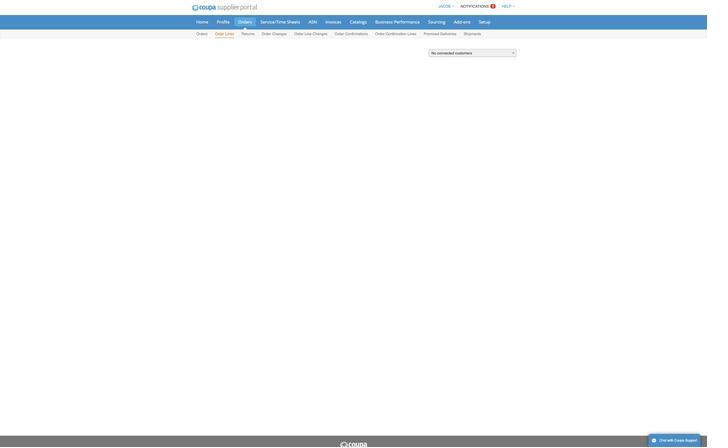 Task type: locate. For each thing, give the bounding box(es) containing it.
customers
[[456, 51, 473, 55]]

orders up returns
[[238, 19, 252, 25]]

0 horizontal spatial coupa supplier portal image
[[188, 1, 261, 15]]

orders for the top orders link
[[238, 19, 252, 25]]

1 horizontal spatial orders link
[[235, 18, 256, 26]]

lines down profile on the left of the page
[[226, 32, 234, 36]]

jacob
[[439, 4, 451, 9]]

home link
[[193, 18, 212, 26]]

orders for the bottom orders link
[[197, 32, 208, 36]]

No connected customers text field
[[430, 49, 517, 57]]

shipments
[[464, 32, 482, 36]]

orders link up returns
[[235, 18, 256, 26]]

No connected customers field
[[429, 49, 517, 57]]

add-ons
[[454, 19, 471, 25]]

3 order from the left
[[295, 32, 304, 36]]

1 horizontal spatial changes
[[313, 32, 328, 36]]

lines down performance
[[408, 32, 417, 36]]

1 vertical spatial coupa supplier portal image
[[340, 441, 368, 447]]

jacob link
[[436, 4, 454, 9]]

promised deliveries
[[424, 32, 457, 36]]

orders link
[[235, 18, 256, 26], [196, 31, 208, 38]]

0 horizontal spatial lines
[[226, 32, 234, 36]]

order confirmation lines link
[[375, 31, 417, 38]]

promised deliveries link
[[424, 31, 457, 38]]

service/time sheets
[[261, 19, 300, 25]]

4 order from the left
[[335, 32, 344, 36]]

ons
[[464, 19, 471, 25]]

navigation
[[436, 1, 516, 12]]

chat with coupa support
[[660, 439, 698, 443]]

no connected customers
[[432, 51, 473, 55]]

order
[[215, 32, 225, 36], [262, 32, 271, 36], [295, 32, 304, 36], [335, 32, 344, 36], [376, 32, 385, 36]]

order left line
[[295, 32, 304, 36]]

changes
[[272, 32, 287, 36], [313, 32, 328, 36]]

0 horizontal spatial orders
[[197, 32, 208, 36]]

orders
[[238, 19, 252, 25], [197, 32, 208, 36]]

1 horizontal spatial lines
[[408, 32, 417, 36]]

order down service/time
[[262, 32, 271, 36]]

order down business at the top right of page
[[376, 32, 385, 36]]

deliveries
[[441, 32, 457, 36]]

order confirmation lines
[[376, 32, 417, 36]]

0 horizontal spatial changes
[[272, 32, 287, 36]]

2 order from the left
[[262, 32, 271, 36]]

business
[[376, 19, 393, 25]]

order changes
[[262, 32, 287, 36]]

order down profile on the left of the page
[[215, 32, 225, 36]]

5 order from the left
[[376, 32, 385, 36]]

order for order line changes
[[295, 32, 304, 36]]

confirmations
[[345, 32, 368, 36]]

order changes link
[[262, 31, 287, 38]]

0 vertical spatial orders
[[238, 19, 252, 25]]

lines inside "link"
[[408, 32, 417, 36]]

asn link
[[305, 18, 321, 26]]

0
[[493, 4, 495, 8]]

sourcing
[[429, 19, 446, 25]]

2 changes from the left
[[313, 32, 328, 36]]

help link
[[500, 4, 516, 9]]

1 horizontal spatial orders
[[238, 19, 252, 25]]

sheets
[[287, 19, 300, 25]]

changes down service/time sheets
[[272, 32, 287, 36]]

asn
[[309, 19, 317, 25]]

order for order lines
[[215, 32, 225, 36]]

changes inside "link"
[[313, 32, 328, 36]]

orders link down home link
[[196, 31, 208, 38]]

add-ons link
[[451, 18, 475, 26]]

lines
[[226, 32, 234, 36], [408, 32, 417, 36]]

line
[[305, 32, 312, 36]]

support
[[686, 439, 698, 443]]

orders down home link
[[197, 32, 208, 36]]

1 lines from the left
[[226, 32, 234, 36]]

notifications 0
[[461, 4, 495, 9]]

service/time
[[261, 19, 286, 25]]

confirmation
[[386, 32, 407, 36]]

1 horizontal spatial coupa supplier portal image
[[340, 441, 368, 447]]

1 order from the left
[[215, 32, 225, 36]]

coupa supplier portal image
[[188, 1, 261, 15], [340, 441, 368, 447]]

order confirmations
[[335, 32, 368, 36]]

1 vertical spatial orders
[[197, 32, 208, 36]]

chat with coupa support button
[[649, 434, 701, 447]]

coupa
[[675, 439, 685, 443]]

2 lines from the left
[[408, 32, 417, 36]]

returns link
[[241, 31, 255, 38]]

performance
[[394, 19, 420, 25]]

changes right line
[[313, 32, 328, 36]]

invoices
[[326, 19, 342, 25]]

order down invoices
[[335, 32, 344, 36]]

0 horizontal spatial orders link
[[196, 31, 208, 38]]



Task type: describe. For each thing, give the bounding box(es) containing it.
sourcing link
[[425, 18, 450, 26]]

setup link
[[476, 18, 495, 26]]

order for order changes
[[262, 32, 271, 36]]

order lines link
[[215, 31, 235, 38]]

home
[[197, 19, 209, 25]]

no
[[432, 51, 437, 55]]

order confirmations link
[[335, 31, 369, 38]]

catalogs
[[350, 19, 367, 25]]

catalogs link
[[347, 18, 371, 26]]

add-
[[454, 19, 464, 25]]

business performance
[[376, 19, 420, 25]]

setup
[[479, 19, 491, 25]]

service/time sheets link
[[257, 18, 304, 26]]

0 vertical spatial orders link
[[235, 18, 256, 26]]

order for order confirmation lines
[[376, 32, 385, 36]]

business performance link
[[372, 18, 424, 26]]

invoices link
[[322, 18, 345, 26]]

order lines
[[215, 32, 234, 36]]

connected
[[438, 51, 455, 55]]

profile
[[217, 19, 230, 25]]

order line changes
[[295, 32, 328, 36]]

chat
[[660, 439, 667, 443]]

1 vertical spatial orders link
[[196, 31, 208, 38]]

order for order confirmations
[[335, 32, 344, 36]]

returns
[[242, 32, 255, 36]]

1 changes from the left
[[272, 32, 287, 36]]

notifications
[[461, 4, 489, 9]]

shipments link
[[464, 31, 482, 38]]

profile link
[[213, 18, 234, 26]]

navigation containing notifications 0
[[436, 1, 516, 12]]

help
[[502, 4, 512, 9]]

promised
[[424, 32, 440, 36]]

order line changes link
[[294, 31, 328, 38]]

0 vertical spatial coupa supplier portal image
[[188, 1, 261, 15]]

with
[[668, 439, 674, 443]]



Task type: vqa. For each thing, say whether or not it's contained in the screenshot.
the Merge Suggestions link
no



